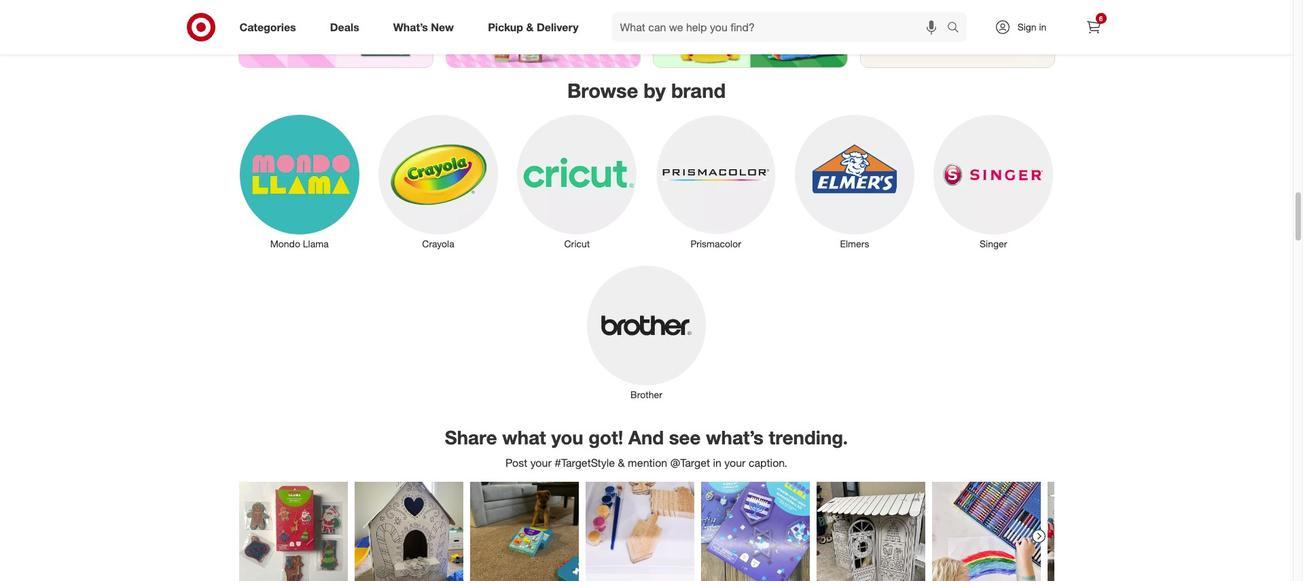 Task type: vqa. For each thing, say whether or not it's contained in the screenshot.
the user image by @homeandkind
yes



Task type: describe. For each thing, give the bounding box(es) containing it.
llama
[[303, 238, 329, 249]]

share
[[445, 426, 497, 449]]

user image by @leslierott image
[[701, 482, 810, 581]]

mondo llama link
[[230, 112, 369, 251]]

deals link
[[319, 12, 376, 42]]

@target
[[671, 456, 710, 469]]

crayola link
[[369, 112, 508, 251]]

sign in link
[[983, 12, 1068, 42]]

mention
[[628, 456, 667, 469]]

6 link
[[1079, 12, 1109, 42]]

pickup & delivery
[[488, 20, 579, 34]]

elmers
[[840, 238, 870, 249]]

categories link
[[228, 12, 313, 42]]

user image by @beyondthepinkpen image
[[239, 482, 348, 581]]

user image by @elly.penalver image
[[1048, 482, 1156, 581]]

deals
[[330, 20, 359, 34]]

by
[[644, 78, 666, 102]]

trending.
[[769, 426, 848, 449]]

search
[[941, 21, 974, 35]]

& inside share what you got! and see what's trending. post your #targetstyle & mention @target in your caption.
[[618, 456, 625, 469]]

brother
[[631, 389, 663, 400]]

what's
[[393, 20, 428, 34]]

pickup
[[488, 20, 523, 34]]

user image by @rileytothecos image
[[470, 482, 579, 581]]

6
[[1099, 14, 1103, 22]]

What can we help you find? suggestions appear below search field
[[612, 12, 950, 42]]

user image by @homeandkind image
[[932, 482, 1041, 581]]

user image by @mamawhotries image
[[354, 482, 463, 581]]



Task type: locate. For each thing, give the bounding box(es) containing it.
browse
[[567, 78, 638, 102]]

prismacolor
[[691, 238, 741, 249]]

cricut
[[564, 238, 590, 249]]

what's new
[[393, 20, 454, 34]]

new
[[431, 20, 454, 34]]

user image by @donashaber image
[[585, 482, 694, 581]]

0 vertical spatial in
[[1039, 21, 1047, 33]]

1 horizontal spatial &
[[618, 456, 625, 469]]

0 horizontal spatial your
[[531, 456, 552, 469]]

cricut link
[[508, 112, 647, 251]]

1 vertical spatial in
[[713, 456, 722, 469]]

&
[[526, 20, 534, 34], [618, 456, 625, 469]]

post
[[506, 456, 527, 469]]

user image by @growingwonders_ image
[[817, 482, 925, 581]]

1 horizontal spatial in
[[1039, 21, 1047, 33]]

caption.
[[749, 456, 788, 469]]

delivery
[[537, 20, 579, 34]]

mondo
[[270, 238, 300, 249]]

you
[[551, 426, 584, 449]]

what's new link
[[382, 12, 471, 42]]

& left mention
[[618, 456, 625, 469]]

singer
[[980, 238, 1007, 249]]

brother link
[[577, 263, 716, 402]]

elmers link
[[785, 112, 924, 251]]

in inside share what you got! and see what's trending. post your #targetstyle & mention @target in your caption.
[[713, 456, 722, 469]]

sign
[[1018, 21, 1037, 33]]

& right pickup
[[526, 20, 534, 34]]

0 horizontal spatial in
[[713, 456, 722, 469]]

what's
[[706, 426, 764, 449]]

and
[[629, 426, 664, 449]]

categories
[[240, 20, 296, 34]]

got!
[[589, 426, 623, 449]]

what
[[502, 426, 546, 449]]

2 your from the left
[[725, 456, 746, 469]]

1 horizontal spatial your
[[725, 456, 746, 469]]

share what you got! and see what's trending. post your #targetstyle & mention @target in your caption.
[[445, 426, 848, 469]]

sign in
[[1018, 21, 1047, 33]]

0 horizontal spatial &
[[526, 20, 534, 34]]

crayola
[[422, 238, 454, 249]]

see
[[669, 426, 701, 449]]

singer link
[[924, 112, 1063, 251]]

1 vertical spatial &
[[618, 456, 625, 469]]

your down what's
[[725, 456, 746, 469]]

your right post on the bottom
[[531, 456, 552, 469]]

1 your from the left
[[531, 456, 552, 469]]

pickup & delivery link
[[476, 12, 596, 42]]

0 vertical spatial &
[[526, 20, 534, 34]]

search button
[[941, 12, 974, 45]]

brand
[[671, 78, 726, 102]]

mondo llama
[[270, 238, 329, 249]]

in right '@target'
[[713, 456, 722, 469]]

in
[[1039, 21, 1047, 33], [713, 456, 722, 469]]

your
[[531, 456, 552, 469], [725, 456, 746, 469]]

prismacolor link
[[647, 112, 785, 251]]

browse by brand
[[567, 78, 726, 102]]

#targetstyle
[[555, 456, 615, 469]]

in right sign
[[1039, 21, 1047, 33]]



